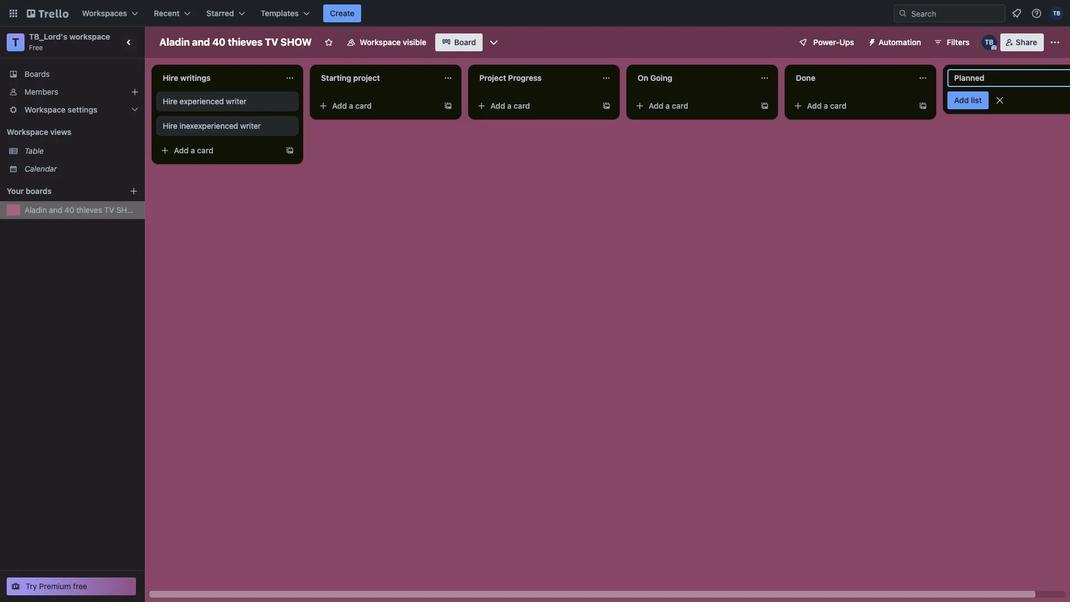Task type: vqa. For each thing, say whether or not it's contained in the screenshot.
Main Board link
no



Task type: describe. For each thing, give the bounding box(es) containing it.
a for done
[[824, 101, 828, 110]]

open information menu image
[[1031, 8, 1043, 19]]

create from template… image for hire writings
[[285, 146, 294, 155]]

a for project progress
[[507, 101, 512, 110]]

add a card for project progress
[[491, 101, 530, 110]]

show inside the board name text box
[[281, 36, 312, 48]]

writer for hire experienced writer
[[226, 96, 247, 106]]

ups
[[840, 37, 854, 47]]

add list button
[[948, 91, 989, 109]]

0 horizontal spatial 40
[[64, 205, 74, 215]]

add list
[[954, 95, 982, 105]]

create button
[[323, 4, 361, 22]]

boards
[[25, 69, 50, 79]]

recent button
[[147, 4, 198, 22]]

a for starting project
[[349, 101, 353, 110]]

add for going
[[649, 101, 664, 110]]

templates button
[[254, 4, 317, 22]]

project progress
[[479, 73, 542, 83]]

create
[[330, 8, 355, 18]]

going
[[650, 73, 673, 83]]

project
[[353, 73, 380, 83]]

card for project progress
[[514, 101, 530, 110]]

1 vertical spatial aladin
[[25, 205, 47, 215]]

thieves inside the aladin and 40 thieves tv show link
[[76, 205, 102, 215]]

cancel list editing image
[[994, 95, 1006, 106]]

on going
[[638, 73, 673, 83]]

tv inside the aladin and 40 thieves tv show link
[[104, 205, 114, 215]]

hire experienced writer link
[[163, 96, 292, 107]]

hire inexexperienced writer link
[[163, 120, 292, 132]]

members link
[[0, 83, 145, 101]]

settings
[[68, 105, 97, 114]]

free
[[29, 43, 43, 52]]

add for progress
[[491, 101, 505, 110]]

t link
[[7, 33, 25, 51]]

boards
[[26, 186, 52, 196]]

hire writings
[[163, 73, 211, 83]]

workspace visible
[[360, 37, 427, 47]]

show menu image
[[1050, 37, 1061, 48]]

board
[[454, 37, 476, 47]]

star or unstar board image
[[324, 38, 333, 47]]

hire inexexperienced writer
[[163, 121, 261, 130]]

and inside the aladin and 40 thieves tv show link
[[49, 205, 62, 215]]

your boards
[[7, 186, 52, 196]]

add down "done"
[[807, 101, 822, 110]]

customize views image
[[489, 37, 500, 48]]

writer for hire inexexperienced writer
[[240, 121, 261, 130]]

experienced
[[180, 96, 224, 106]]

power-ups button
[[791, 33, 861, 51]]

card for starting project
[[355, 101, 372, 110]]

on
[[638, 73, 649, 83]]

card for done
[[830, 101, 847, 110]]

add a card for hire writings
[[174, 146, 214, 155]]

try
[[26, 581, 37, 591]]

board link
[[436, 33, 483, 51]]

free
[[73, 581, 87, 591]]

workspace for workspace views
[[7, 127, 48, 137]]

a for hire writings
[[191, 146, 195, 155]]

create from template… image
[[602, 101, 611, 110]]

On Going text field
[[631, 69, 754, 87]]

Search field
[[908, 5, 1005, 22]]

sm image
[[863, 33, 879, 49]]

hire experienced writer
[[163, 96, 247, 106]]

tb_lord's workspace free
[[29, 32, 110, 52]]

add a card for on going
[[649, 101, 689, 110]]

progress
[[508, 73, 542, 83]]

done
[[796, 73, 816, 83]]

and inside the board name text box
[[192, 36, 210, 48]]

add for project
[[332, 101, 347, 110]]

recent
[[154, 8, 180, 18]]

add a card button for starting project
[[314, 97, 439, 115]]

t
[[12, 36, 19, 49]]

add a card button for project progress
[[473, 97, 598, 115]]

automation
[[879, 37, 921, 47]]

search image
[[899, 9, 908, 18]]

workspace settings
[[25, 105, 97, 114]]

this member is an admin of this board. image
[[992, 45, 997, 50]]

create from template… image for on going
[[760, 101, 769, 110]]



Task type: locate. For each thing, give the bounding box(es) containing it.
premium
[[39, 581, 71, 591]]

40 down starred
[[212, 36, 226, 48]]

a down inexexperienced at the left top of page
[[191, 146, 195, 155]]

show
[[281, 36, 312, 48], [116, 205, 140, 215]]

0 horizontal spatial and
[[49, 205, 62, 215]]

add down inexexperienced at the left top of page
[[174, 146, 189, 155]]

Enter list title… text field
[[948, 69, 1070, 87]]

1 horizontal spatial and
[[192, 36, 210, 48]]

add a card
[[332, 101, 372, 110], [491, 101, 530, 110], [649, 101, 689, 110], [807, 101, 847, 110], [174, 146, 214, 155]]

tv inside the board name text box
[[265, 36, 278, 48]]

workspace inside dropdown button
[[25, 105, 66, 114]]

0 vertical spatial tv
[[265, 36, 278, 48]]

0 vertical spatial thieves
[[228, 36, 263, 48]]

table
[[25, 146, 44, 156]]

calendar
[[25, 164, 57, 173]]

inexexperienced
[[180, 121, 238, 130]]

add board image
[[129, 187, 138, 196]]

aladin
[[159, 36, 190, 48], [25, 205, 47, 215]]

hire inside text box
[[163, 73, 178, 83]]

tb_lord's
[[29, 32, 67, 41]]

show down 'templates' popup button
[[281, 36, 312, 48]]

add a card down "done"
[[807, 101, 847, 110]]

starred button
[[200, 4, 252, 22]]

aladin and 40 thieves tv show link
[[25, 205, 140, 216]]

tv down templates
[[265, 36, 278, 48]]

create from template… image for starting project
[[444, 101, 453, 110]]

thieves down starred dropdown button
[[228, 36, 263, 48]]

workspaces button
[[75, 4, 145, 22]]

list
[[971, 95, 982, 105]]

add
[[954, 95, 969, 105], [332, 101, 347, 110], [491, 101, 505, 110], [649, 101, 664, 110], [807, 101, 822, 110], [174, 146, 189, 155]]

1 vertical spatial aladin and 40 thieves tv show
[[25, 205, 140, 215]]

add a card button for done
[[789, 97, 914, 115]]

a down starting project
[[349, 101, 353, 110]]

a down project progress on the top of the page
[[507, 101, 512, 110]]

card down the progress
[[514, 101, 530, 110]]

back to home image
[[27, 4, 69, 22]]

add a card for done
[[807, 101, 847, 110]]

1 horizontal spatial thieves
[[228, 36, 263, 48]]

hire for hire writings
[[163, 73, 178, 83]]

add a card button down done text box
[[789, 97, 914, 115]]

workspace up table at left top
[[7, 127, 48, 137]]

0 horizontal spatial show
[[116, 205, 140, 215]]

40
[[212, 36, 226, 48], [64, 205, 74, 215]]

1 horizontal spatial show
[[281, 36, 312, 48]]

add a card down starting project
[[332, 101, 372, 110]]

thieves
[[228, 36, 263, 48], [76, 205, 102, 215]]

tb_lord (tylerblack44) image
[[982, 35, 997, 50]]

workspaces
[[82, 8, 127, 18]]

0 horizontal spatial aladin
[[25, 205, 47, 215]]

hire for hire inexexperienced writer
[[163, 121, 178, 130]]

aladin and 40 thieves tv show
[[159, 36, 312, 48], [25, 205, 140, 215]]

card down on going text box
[[672, 101, 689, 110]]

members
[[25, 87, 58, 96]]

40 inside the board name text box
[[212, 36, 226, 48]]

a down going
[[666, 101, 670, 110]]

add a card button down hire inexexperienced writer
[[156, 142, 281, 159]]

table link
[[25, 146, 138, 157]]

card for hire writings
[[197, 146, 214, 155]]

primary element
[[0, 0, 1070, 27]]

a
[[349, 101, 353, 110], [507, 101, 512, 110], [666, 101, 670, 110], [824, 101, 828, 110], [191, 146, 195, 155]]

1 hire from the top
[[163, 73, 178, 83]]

tb_lord's workspace link
[[29, 32, 110, 41]]

calendar link
[[25, 163, 138, 175]]

0 vertical spatial show
[[281, 36, 312, 48]]

boards link
[[0, 65, 145, 83]]

filters
[[947, 37, 970, 47]]

add a card down inexexperienced at the left top of page
[[174, 146, 214, 155]]

card down inexexperienced at the left top of page
[[197, 146, 214, 155]]

workspace for workspace visible
[[360, 37, 401, 47]]

hire
[[163, 73, 178, 83], [163, 96, 178, 106], [163, 121, 178, 130]]

0 vertical spatial writer
[[226, 96, 247, 106]]

aladin down boards
[[25, 205, 47, 215]]

0 vertical spatial 40
[[212, 36, 226, 48]]

automation button
[[863, 33, 928, 51]]

Done text field
[[789, 69, 912, 87]]

add a card down going
[[649, 101, 689, 110]]

0 vertical spatial aladin
[[159, 36, 190, 48]]

1 vertical spatial writer
[[240, 121, 261, 130]]

starting
[[321, 73, 351, 83]]

workspace visible button
[[340, 33, 433, 51]]

add a card for starting project
[[332, 101, 372, 110]]

1 vertical spatial tv
[[104, 205, 114, 215]]

2 vertical spatial hire
[[163, 121, 178, 130]]

40 down 'your boards with 1 items' element
[[64, 205, 74, 215]]

add a card button
[[314, 97, 439, 115], [473, 97, 598, 115], [631, 97, 756, 115], [789, 97, 914, 115], [156, 142, 281, 159]]

workspace views
[[7, 127, 71, 137]]

share button
[[1001, 33, 1044, 51]]

card for on going
[[672, 101, 689, 110]]

1 horizontal spatial aladin
[[159, 36, 190, 48]]

a down done text box
[[824, 101, 828, 110]]

2 vertical spatial workspace
[[7, 127, 48, 137]]

1 vertical spatial and
[[49, 205, 62, 215]]

1 vertical spatial show
[[116, 205, 140, 215]]

aladin and 40 thieves tv show inside the board name text box
[[159, 36, 312, 48]]

create from template… image for done
[[919, 101, 928, 110]]

visible
[[403, 37, 427, 47]]

tv down calendar link
[[104, 205, 114, 215]]

add a card button down on going text box
[[631, 97, 756, 115]]

aladin down recent popup button
[[159, 36, 190, 48]]

your boards with 1 items element
[[7, 185, 113, 198]]

add a card button down starting project "text field"
[[314, 97, 439, 115]]

add down on going
[[649, 101, 664, 110]]

0 horizontal spatial thieves
[[76, 205, 102, 215]]

add a card button for hire writings
[[156, 142, 281, 159]]

hire left inexexperienced at the left top of page
[[163, 121, 178, 130]]

aladin inside the board name text box
[[159, 36, 190, 48]]

your
[[7, 186, 24, 196]]

0 horizontal spatial aladin and 40 thieves tv show
[[25, 205, 140, 215]]

workspace for workspace settings
[[25, 105, 66, 114]]

writer
[[226, 96, 247, 106], [240, 121, 261, 130]]

power-
[[814, 37, 840, 47]]

views
[[50, 127, 71, 137]]

starred
[[206, 8, 234, 18]]

1 vertical spatial hire
[[163, 96, 178, 106]]

0 vertical spatial aladin and 40 thieves tv show
[[159, 36, 312, 48]]

thieves inside the board name text box
[[228, 36, 263, 48]]

1 vertical spatial 40
[[64, 205, 74, 215]]

card
[[355, 101, 372, 110], [514, 101, 530, 110], [672, 101, 689, 110], [830, 101, 847, 110], [197, 146, 214, 155]]

workspace left "visible"
[[360, 37, 401, 47]]

Board name text field
[[154, 33, 318, 51]]

writer up the hire inexexperienced writer link
[[226, 96, 247, 106]]

writings
[[180, 73, 211, 83]]

1 vertical spatial workspace
[[25, 105, 66, 114]]

workspace
[[360, 37, 401, 47], [25, 105, 66, 114], [7, 127, 48, 137]]

share
[[1016, 37, 1038, 47]]

1 horizontal spatial aladin and 40 thieves tv show
[[159, 36, 312, 48]]

hire for hire experienced writer
[[163, 96, 178, 106]]

starting project
[[321, 73, 380, 83]]

workspace navigation collapse icon image
[[122, 35, 137, 50]]

workspace settings button
[[0, 101, 145, 119]]

try premium free button
[[7, 578, 136, 595]]

templates
[[261, 8, 299, 18]]

and down starred
[[192, 36, 210, 48]]

1 horizontal spatial tv
[[265, 36, 278, 48]]

Project Progress text field
[[473, 69, 595, 87]]

a for on going
[[666, 101, 670, 110]]

create from template… image
[[444, 101, 453, 110], [760, 101, 769, 110], [919, 101, 928, 110], [285, 146, 294, 155]]

project
[[479, 73, 506, 83]]

add a card down project progress on the top of the page
[[491, 101, 530, 110]]

workspace inside button
[[360, 37, 401, 47]]

and down 'your boards with 1 items' element
[[49, 205, 62, 215]]

aladin and 40 thieves tv show down starred dropdown button
[[159, 36, 312, 48]]

0 vertical spatial hire
[[163, 73, 178, 83]]

power-ups
[[814, 37, 854, 47]]

0 horizontal spatial tv
[[104, 205, 114, 215]]

0 notifications image
[[1010, 7, 1024, 20]]

aladin and 40 thieves tv show down 'your boards with 1 items' element
[[25, 205, 140, 215]]

workspace down 'members'
[[25, 105, 66, 114]]

0 vertical spatial workspace
[[360, 37, 401, 47]]

filters button
[[930, 33, 973, 51]]

try premium free
[[26, 581, 87, 591]]

2 hire from the top
[[163, 96, 178, 106]]

add down starting
[[332, 101, 347, 110]]

Hire writings text field
[[156, 69, 279, 87]]

card down done text box
[[830, 101, 847, 110]]

add down project
[[491, 101, 505, 110]]

3 hire from the top
[[163, 121, 178, 130]]

show down add board icon
[[116, 205, 140, 215]]

0 vertical spatial and
[[192, 36, 210, 48]]

add a card button down project progress text box
[[473, 97, 598, 115]]

card down project
[[355, 101, 372, 110]]

add left list
[[954, 95, 969, 105]]

Starting project text field
[[314, 69, 437, 87]]

add a card button for on going
[[631, 97, 756, 115]]

add for writings
[[174, 146, 189, 155]]

writer down hire experienced writer link in the top left of the page
[[240, 121, 261, 130]]

and
[[192, 36, 210, 48], [49, 205, 62, 215]]

1 horizontal spatial 40
[[212, 36, 226, 48]]

tv
[[265, 36, 278, 48], [104, 205, 114, 215]]

workspace
[[69, 32, 110, 41]]

hire left writings
[[163, 73, 178, 83]]

1 vertical spatial thieves
[[76, 205, 102, 215]]

tyler black (tylerblack44) image
[[1050, 7, 1064, 20]]

hire down hire writings
[[163, 96, 178, 106]]

thieves down 'your boards with 1 items' element
[[76, 205, 102, 215]]



